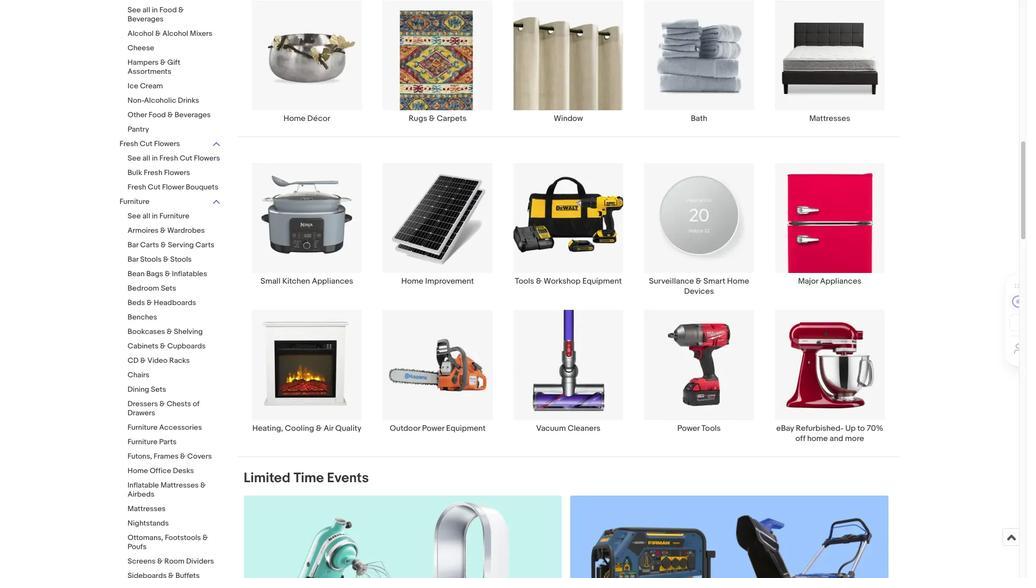 Task type: vqa. For each thing, say whether or not it's contained in the screenshot.
all in the See All In Furniture Armoires & Wardrobes Bar Carts & Serving Carts Bar Stools & Stools Bean Bags & Inflatables Bedroom Sets Beds & Headboards Benches Bookcases & Shelving Cabinets & Cupboards Cd & Video Racks Chairs Dining Sets Dressers & Chests Of Drawers Furniture Accessories Furniture Parts Futons, Frames & Covers Home Office Desks Inflatable Mattresses & Airbeds Mattresses Nightstands Ottomans, Footstools & Poufs Screens & Room Dividers
yes



Task type: locate. For each thing, give the bounding box(es) containing it.
0 horizontal spatial power
[[422, 423, 445, 434]]

2 vertical spatial see
[[128, 211, 141, 221]]

outdoor power equipment link
[[373, 310, 503, 444]]

& down see all in furniture link
[[160, 226, 166, 235]]

cleaners
[[568, 423, 601, 434]]

0 vertical spatial all
[[143, 5, 150, 14]]

equipment
[[583, 276, 622, 287], [447, 423, 486, 434]]

improvement
[[426, 276, 474, 287]]

1 vertical spatial mattresses
[[161, 481, 199, 490]]

in up alcohol & alcohol mixers 'link'
[[152, 5, 158, 14]]

3 in from the top
[[152, 211, 158, 221]]

see up cheese
[[128, 5, 141, 14]]

home inside "surveillance & smart home devices"
[[728, 276, 750, 287]]

cd
[[128, 356, 139, 365]]

alcohol up cheese link
[[162, 29, 188, 38]]

décor
[[308, 114, 331, 124]]

equipment inside "link"
[[583, 276, 622, 287]]

dining sets link
[[128, 385, 221, 395]]

1 horizontal spatial equipment
[[583, 276, 622, 287]]

&
[[179, 5, 184, 14], [155, 29, 161, 38], [160, 58, 166, 67], [168, 110, 173, 119], [429, 114, 435, 124], [160, 226, 166, 235], [161, 240, 166, 249], [163, 255, 169, 264], [165, 269, 170, 278], [536, 276, 542, 287], [696, 276, 702, 287], [147, 298, 152, 307], [167, 327, 172, 336], [160, 342, 166, 351], [140, 356, 146, 365], [160, 399, 165, 409], [316, 423, 322, 434], [180, 452, 186, 461], [200, 481, 206, 490], [203, 533, 208, 542], [157, 557, 163, 566]]

stools
[[140, 255, 162, 264], [170, 255, 192, 264]]

hampers
[[128, 58, 159, 67]]

furniture down drawers
[[128, 423, 158, 432]]

home down futons,
[[128, 466, 148, 475]]

fresh down the fresh cut flowers dropdown button at left
[[160, 154, 178, 163]]

sets
[[161, 284, 176, 293], [151, 385, 166, 394]]

furniture inside dropdown button
[[120, 197, 150, 206]]

& left gift
[[160, 58, 166, 67]]

None text field
[[244, 496, 562, 578]]

cut left flower
[[148, 183, 161, 192]]

alcohol up cheese
[[128, 29, 154, 38]]

pantry link
[[128, 125, 221, 135]]

see
[[128, 5, 141, 14], [128, 154, 141, 163], [128, 211, 141, 221]]

1 horizontal spatial carts
[[196, 240, 215, 249]]

& down the bar carts & serving carts link
[[163, 255, 169, 264]]

nightstands link
[[128, 519, 221, 529]]

see inside see all in furniture armoires & wardrobes bar carts & serving carts bar stools & stools bean bags & inflatables bedroom sets beds & headboards benches bookcases & shelving cabinets & cupboards cd & video racks chairs dining sets dressers & chests of drawers furniture accessories furniture parts futons, frames & covers home office desks inflatable mattresses & airbeds mattresses nightstands ottomans, footstools & poufs screens & room dividers
[[128, 211, 141, 221]]

futons, frames & covers link
[[128, 452, 221, 462]]

furniture down bulk
[[120, 197, 150, 206]]

ice cream link
[[128, 81, 221, 92]]

see all in food & beverages alcohol & alcohol mixers cheese hampers & gift assortments ice cream non-alcoholic drinks other food & beverages pantry fresh cut flowers see all in fresh cut flowers bulk fresh flowers fresh cut flower bouquets
[[120, 5, 220, 192]]

in inside see all in furniture armoires & wardrobes bar carts & serving carts bar stools & stools bean bags & inflatables bedroom sets beds & headboards benches bookcases & shelving cabinets & cupboards cd & video racks chairs dining sets dressers & chests of drawers furniture accessories furniture parts futons, frames & covers home office desks inflatable mattresses & airbeds mattresses nightstands ottomans, footstools & poufs screens & room dividers
[[152, 211, 158, 221]]

cut up bulk fresh flowers link
[[180, 154, 192, 163]]

1 horizontal spatial appliances
[[821, 276, 862, 287]]

to
[[858, 423, 866, 434]]

fresh cut flowers button
[[120, 139, 221, 149]]

bookcases & shelving link
[[128, 327, 221, 337]]

0 horizontal spatial alcohol
[[128, 29, 154, 38]]

cut
[[140, 139, 153, 148], [180, 154, 192, 163], [148, 183, 161, 192]]

cd & video racks link
[[128, 356, 221, 366]]

cheese link
[[128, 43, 221, 54]]

covers
[[187, 452, 212, 461]]

of
[[193, 399, 200, 409]]

0 horizontal spatial stools
[[140, 255, 162, 264]]

beverages up cheese
[[128, 14, 164, 24]]

3 all from the top
[[143, 211, 150, 221]]

tools inside "link"
[[515, 276, 535, 287]]

alcoholic
[[144, 96, 176, 105]]

rugs
[[409, 114, 428, 124]]

bulk
[[128, 168, 142, 177]]

2 alcohol from the left
[[162, 29, 188, 38]]

furniture parts link
[[128, 437, 221, 448]]

1 in from the top
[[152, 5, 158, 14]]

beverages down "drinks"
[[175, 110, 211, 119]]

surveillance & smart home devices
[[650, 276, 750, 297]]

home décor link
[[242, 0, 373, 124]]

2 vertical spatial in
[[152, 211, 158, 221]]

& down covers
[[200, 481, 206, 490]]

70%
[[868, 423, 884, 434]]

workshop
[[544, 276, 581, 287]]

in
[[152, 5, 158, 14], [152, 154, 158, 163], [152, 211, 158, 221]]

beds
[[128, 298, 145, 307]]

in up 'armoires' on the left of page
[[152, 211, 158, 221]]

1 horizontal spatial stools
[[170, 255, 192, 264]]

stools up 'bags'
[[140, 255, 162, 264]]

0 vertical spatial sets
[[161, 284, 176, 293]]

& left workshop
[[536, 276, 542, 287]]

0 horizontal spatial equipment
[[447, 423, 486, 434]]

appliances right kitchen on the left of page
[[312, 276, 354, 287]]

0 vertical spatial mattresses link
[[765, 0, 896, 124]]

1 power from the left
[[422, 423, 445, 434]]

1 see from the top
[[128, 5, 141, 14]]

bouquets
[[186, 183, 219, 192]]

furniture down furniture dropdown button
[[160, 211, 190, 221]]

inflatables
[[172, 269, 207, 278]]

all down the fresh cut flowers dropdown button at left
[[143, 154, 150, 163]]

& right the beds
[[147, 298, 152, 307]]

non-
[[128, 96, 144, 105]]

2 vertical spatial cut
[[148, 183, 161, 192]]

ebay
[[777, 423, 795, 434]]

1 vertical spatial in
[[152, 154, 158, 163]]

2 vertical spatial all
[[143, 211, 150, 221]]

see all in food & beverages link
[[128, 5, 221, 25]]

home right smart
[[728, 276, 750, 287]]

fresh down pantry on the top
[[120, 139, 138, 148]]

bean bags & inflatables link
[[128, 269, 221, 279]]

food down the alcoholic
[[149, 110, 166, 119]]

home
[[284, 114, 306, 124], [402, 276, 424, 287], [728, 276, 750, 287], [128, 466, 148, 475]]

all
[[143, 5, 150, 14], [143, 154, 150, 163], [143, 211, 150, 221]]

flower
[[162, 183, 184, 192]]

screens
[[128, 557, 156, 566]]

bar up bean
[[128, 255, 139, 264]]

& right 'bags'
[[165, 269, 170, 278]]

stools down serving
[[170, 255, 192, 264]]

1 horizontal spatial beverages
[[175, 110, 211, 119]]

up
[[846, 423, 857, 434]]

power tools
[[678, 423, 721, 434]]

heating, cooling & air quality link
[[242, 310, 373, 444]]

sets down bean bags & inflatables link
[[161, 284, 176, 293]]

1 carts from the left
[[140, 240, 159, 249]]

all up alcohol & alcohol mixers 'link'
[[143, 5, 150, 14]]

home décor
[[284, 114, 331, 124]]

events
[[327, 470, 369, 487]]

1 vertical spatial beverages
[[175, 110, 211, 119]]

0 horizontal spatial carts
[[140, 240, 159, 249]]

1 horizontal spatial mattresses link
[[765, 0, 896, 124]]

cabinets & cupboards link
[[128, 342, 221, 352]]

& right footstools
[[203, 533, 208, 542]]

& down benches link
[[167, 327, 172, 336]]

1 horizontal spatial alcohol
[[162, 29, 188, 38]]

3 see from the top
[[128, 211, 141, 221]]

beverages
[[128, 14, 164, 24], [175, 110, 211, 119]]

office
[[150, 466, 171, 475]]

flowers down see all in fresh cut flowers link
[[164, 168, 190, 177]]

dividers
[[186, 557, 214, 566]]

flowers up bouquets
[[194, 154, 220, 163]]

more
[[846, 434, 865, 444]]

0 vertical spatial in
[[152, 5, 158, 14]]

1 horizontal spatial power
[[678, 423, 700, 434]]

flowers down pantry link
[[154, 139, 180, 148]]

benches link
[[128, 313, 221, 323]]

0 vertical spatial bar
[[128, 240, 139, 249]]

bar down 'armoires' on the left of page
[[128, 240, 139, 249]]

racks
[[169, 356, 190, 365]]

hampers & gift assortments link
[[128, 58, 221, 77]]

1 vertical spatial bar
[[128, 255, 139, 264]]

in down the fresh cut flowers dropdown button at left
[[152, 154, 158, 163]]

carts down wardrobes
[[196, 240, 215, 249]]

see up bulk
[[128, 154, 141, 163]]

see for see all in furniture armoires & wardrobes bar carts & serving carts bar stools & stools bean bags & inflatables bedroom sets beds & headboards benches bookcases & shelving cabinets & cupboards cd & video racks chairs dining sets dressers & chests of drawers furniture accessories furniture parts futons, frames & covers home office desks inflatable mattresses & airbeds mattresses nightstands ottomans, footstools & poufs screens & room dividers
[[128, 211, 141, 221]]

0 horizontal spatial appliances
[[312, 276, 354, 287]]

dining
[[128, 385, 149, 394]]

window
[[554, 114, 583, 124]]

& up video
[[160, 342, 166, 351]]

bean
[[128, 269, 145, 278]]

0 vertical spatial food
[[160, 5, 177, 14]]

1 vertical spatial mattresses link
[[128, 504, 221, 515]]

assortments
[[128, 67, 171, 76]]

bar
[[128, 240, 139, 249], [128, 255, 139, 264]]

carts down 'armoires' on the left of page
[[140, 240, 159, 249]]

0 vertical spatial see
[[128, 5, 141, 14]]

2 carts from the left
[[196, 240, 215, 249]]

1 alcohol from the left
[[128, 29, 154, 38]]

major appliances
[[799, 276, 862, 287]]

1 vertical spatial cut
[[180, 154, 192, 163]]

0 vertical spatial tools
[[515, 276, 535, 287]]

drawers
[[128, 409, 155, 418]]

appliances right major
[[821, 276, 862, 287]]

1 vertical spatial all
[[143, 154, 150, 163]]

0 vertical spatial beverages
[[128, 14, 164, 24]]

1 vertical spatial tools
[[702, 423, 721, 434]]

0 horizontal spatial beverages
[[128, 14, 164, 24]]

1 vertical spatial see
[[128, 154, 141, 163]]

& left air on the left bottom
[[316, 423, 322, 434]]

0 horizontal spatial tools
[[515, 276, 535, 287]]

outdoor
[[390, 423, 421, 434]]

fresh right bulk
[[144, 168, 163, 177]]

gift
[[167, 58, 180, 67]]

None text field
[[571, 496, 889, 578]]

surveillance
[[650, 276, 695, 287]]

heating,
[[253, 423, 283, 434]]

sets right dining
[[151, 385, 166, 394]]

cut down pantry on the top
[[140, 139, 153, 148]]

2 vertical spatial flowers
[[164, 168, 190, 177]]

video
[[147, 356, 168, 365]]

2 appliances from the left
[[821, 276, 862, 287]]

home inside see all in furniture armoires & wardrobes bar carts & serving carts bar stools & stools bean bags & inflatables bedroom sets beds & headboards benches bookcases & shelving cabinets & cupboards cd & video racks chairs dining sets dressers & chests of drawers furniture accessories furniture parts futons, frames & covers home office desks inflatable mattresses & airbeds mattresses nightstands ottomans, footstools & poufs screens & room dividers
[[128, 466, 148, 475]]

home office desks link
[[128, 466, 221, 477]]

alcohol
[[128, 29, 154, 38], [162, 29, 188, 38]]

home left improvement
[[402, 276, 424, 287]]

all up 'armoires' on the left of page
[[143, 211, 150, 221]]

ice
[[128, 81, 138, 90]]

see up 'armoires' on the left of page
[[128, 211, 141, 221]]

& left smart
[[696, 276, 702, 287]]

food up alcohol & alcohol mixers 'link'
[[160, 5, 177, 14]]

all for food
[[143, 5, 150, 14]]

in for food
[[152, 5, 158, 14]]

1 all from the top
[[143, 5, 150, 14]]

all inside see all in furniture armoires & wardrobes bar carts & serving carts bar stools & stools bean bags & inflatables bedroom sets beds & headboards benches bookcases & shelving cabinets & cupboards cd & video racks chairs dining sets dressers & chests of drawers furniture accessories furniture parts futons, frames & covers home office desks inflatable mattresses & airbeds mattresses nightstands ottomans, footstools & poufs screens & room dividers
[[143, 211, 150, 221]]

2 bar from the top
[[128, 255, 139, 264]]

food
[[160, 5, 177, 14], [149, 110, 166, 119]]

ottomans, footstools & poufs link
[[128, 533, 221, 553]]

tools & workshop equipment link
[[503, 163, 634, 297]]

0 vertical spatial equipment
[[583, 276, 622, 287]]



Task type: describe. For each thing, give the bounding box(es) containing it.
tools & workshop equipment
[[515, 276, 622, 287]]

home improvement
[[402, 276, 474, 287]]

bookcases
[[128, 327, 165, 336]]

1 stools from the left
[[140, 255, 162, 264]]

& down non-alcoholic drinks link
[[168, 110, 173, 119]]

& inside "link"
[[536, 276, 542, 287]]

bar stools & stools link
[[128, 255, 221, 265]]

& right rugs
[[429, 114, 435, 124]]

home left décor
[[284, 114, 306, 124]]

vacuum
[[537, 423, 566, 434]]

in for furniture
[[152, 211, 158, 221]]

limited time events
[[244, 470, 369, 487]]

bedroom
[[128, 284, 159, 293]]

see for see all in food & beverages alcohol & alcohol mixers cheese hampers & gift assortments ice cream non-alcoholic drinks other food & beverages pantry fresh cut flowers see all in fresh cut flowers bulk fresh flowers fresh cut flower bouquets
[[128, 5, 141, 14]]

screens & room dividers link
[[128, 557, 221, 567]]

1 vertical spatial food
[[149, 110, 166, 119]]

bath
[[691, 114, 708, 124]]

refurbished-
[[797, 423, 844, 434]]

air
[[324, 423, 334, 434]]

benches
[[128, 313, 157, 322]]

0 horizontal spatial mattresses link
[[128, 504, 221, 515]]

kitchen
[[283, 276, 310, 287]]

and
[[830, 434, 844, 444]]

ottomans,
[[128, 533, 163, 542]]

outdoor power equipment
[[390, 423, 486, 434]]

nightstands
[[128, 519, 169, 528]]

furniture button
[[120, 197, 221, 207]]

see all in furniture link
[[128, 211, 221, 222]]

0 vertical spatial flowers
[[154, 139, 180, 148]]

dressers & chests of drawers link
[[128, 399, 221, 419]]

futons,
[[128, 452, 152, 461]]

cooling
[[285, 423, 314, 434]]

inflatable
[[128, 481, 159, 490]]

non-alcoholic drinks link
[[128, 96, 221, 106]]

2 see from the top
[[128, 154, 141, 163]]

footstools
[[165, 533, 201, 542]]

devices
[[685, 287, 715, 297]]

pantry
[[128, 125, 149, 134]]

home
[[808, 434, 829, 444]]

surveillance & smart home devices link
[[634, 163, 765, 297]]

1 vertical spatial sets
[[151, 385, 166, 394]]

2 power from the left
[[678, 423, 700, 434]]

& up cheese link
[[155, 29, 161, 38]]

off
[[796, 434, 806, 444]]

rugs & carpets link
[[373, 0, 503, 124]]

beds & headboards link
[[128, 298, 221, 308]]

room
[[164, 557, 185, 566]]

wardrobes
[[167, 226, 205, 235]]

drinks
[[178, 96, 199, 105]]

see all in fresh cut flowers link
[[128, 154, 221, 164]]

quality
[[336, 423, 362, 434]]

chairs link
[[128, 371, 221, 381]]

1 appliances from the left
[[312, 276, 354, 287]]

parts
[[159, 437, 177, 447]]

& left chests
[[160, 399, 165, 409]]

armoires
[[128, 226, 159, 235]]

cupboards
[[167, 342, 206, 351]]

1 vertical spatial flowers
[[194, 154, 220, 163]]

1 vertical spatial equipment
[[447, 423, 486, 434]]

power tools link
[[634, 310, 765, 444]]

2 in from the top
[[152, 154, 158, 163]]

furniture up futons,
[[128, 437, 158, 447]]

all for furniture
[[143, 211, 150, 221]]

see all in furniture armoires & wardrobes bar carts & serving carts bar stools & stools bean bags & inflatables bedroom sets beds & headboards benches bookcases & shelving cabinets & cupboards cd & video racks chairs dining sets dressers & chests of drawers furniture accessories furniture parts futons, frames & covers home office desks inflatable mattresses & airbeds mattresses nightstands ottomans, footstools & poufs screens & room dividers
[[128, 211, 215, 566]]

fresh down bulk
[[128, 183, 146, 192]]

alcohol & alcohol mixers link
[[128, 29, 221, 39]]

chairs
[[128, 371, 150, 380]]

small kitchen appliances link
[[242, 163, 373, 297]]

& inside "surveillance & smart home devices"
[[696, 276, 702, 287]]

2 all from the top
[[143, 154, 150, 163]]

other food & beverages link
[[128, 110, 221, 120]]

headboards
[[154, 298, 196, 307]]

& right cd
[[140, 356, 146, 365]]

small
[[261, 276, 281, 287]]

& left serving
[[161, 240, 166, 249]]

bar carts & serving carts link
[[128, 240, 221, 251]]

other
[[128, 110, 147, 119]]

shelving
[[174, 327, 203, 336]]

& up alcohol & alcohol mixers 'link'
[[179, 5, 184, 14]]

& left room
[[157, 557, 163, 566]]

0 vertical spatial mattresses
[[810, 114, 851, 124]]

1 horizontal spatial tools
[[702, 423, 721, 434]]

0 vertical spatial cut
[[140, 139, 153, 148]]

dressers
[[128, 399, 158, 409]]

vacuum cleaners link
[[503, 310, 634, 444]]

carpets
[[437, 114, 467, 124]]

2 stools from the left
[[170, 255, 192, 264]]

fresh cut flower bouquets link
[[128, 183, 221, 193]]

bags
[[146, 269, 163, 278]]

desks
[[173, 466, 194, 475]]

window link
[[503, 0, 634, 124]]

major
[[799, 276, 819, 287]]

rugs & carpets
[[409, 114, 467, 124]]

1 bar from the top
[[128, 240, 139, 249]]

limited
[[244, 470, 291, 487]]

vacuum cleaners
[[537, 423, 601, 434]]

cheese
[[128, 43, 154, 52]]

airbeds
[[128, 490, 155, 499]]

2 vertical spatial mattresses
[[128, 504, 166, 513]]

& up "desks"
[[180, 452, 186, 461]]

accessories
[[159, 423, 202, 432]]



